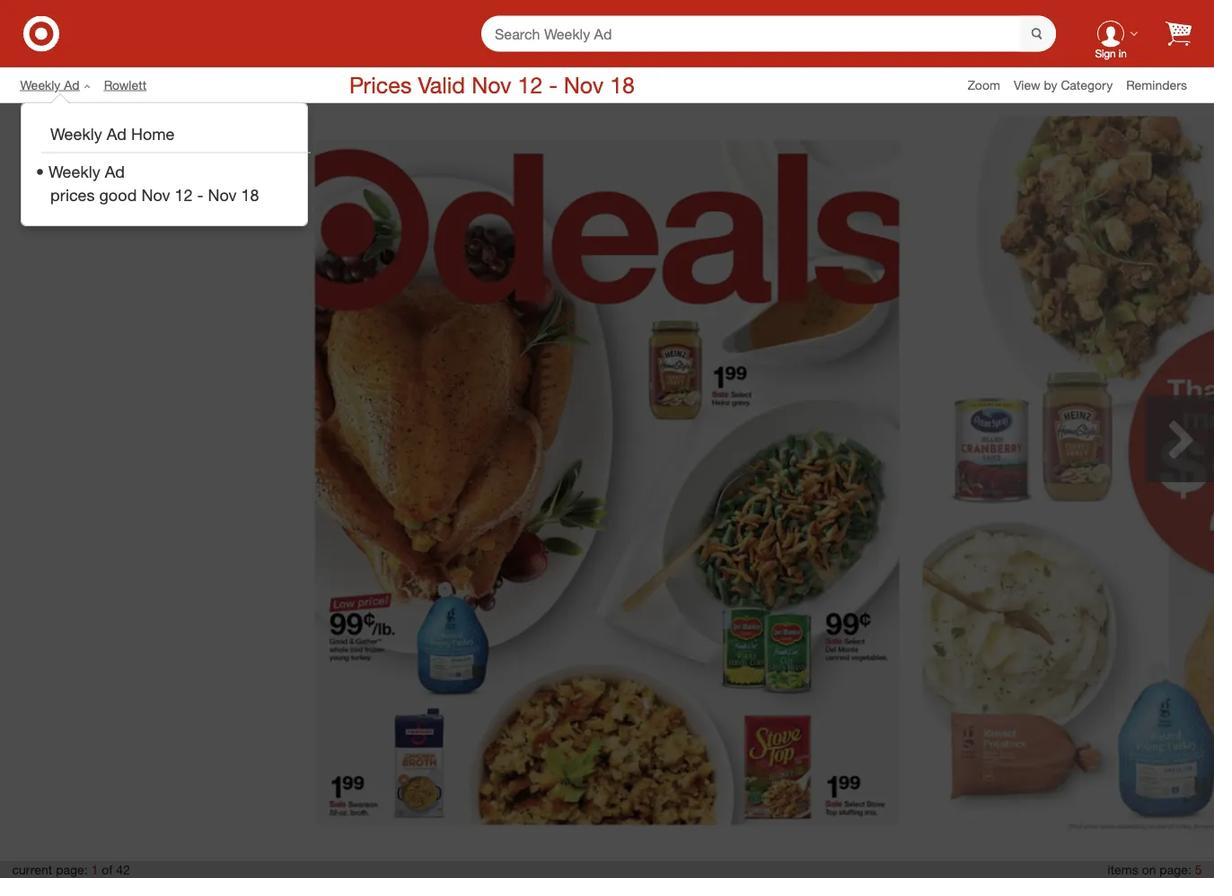 Task type: locate. For each thing, give the bounding box(es) containing it.
weekly down go to target.com image
[[20, 77, 60, 92]]

1 horizontal spatial 18
[[610, 71, 635, 98]]

reminders link
[[1126, 76, 1201, 94]]

nov
[[472, 71, 511, 98], [564, 71, 604, 98], [141, 185, 170, 205], [208, 185, 237, 205]]

form
[[481, 16, 1056, 53]]

0 horizontal spatial page:
[[56, 862, 88, 878]]

weekly down weekly ad link at the top left of page
[[50, 124, 102, 143]]

2 vertical spatial ad
[[105, 162, 125, 182]]

2 vertical spatial weekly
[[48, 162, 100, 182]]

ad for weekly ad home
[[107, 124, 127, 143]]

valid
[[418, 71, 465, 98]]

page: left 1
[[56, 862, 88, 878]]

0 vertical spatial -
[[549, 71, 558, 98]]

0 horizontal spatial 18
[[241, 185, 259, 205]]

current
[[12, 862, 52, 878]]

0 vertical spatial ad
[[64, 77, 80, 92]]

weekly up prices
[[48, 162, 100, 182]]

0 vertical spatial weekly
[[20, 77, 60, 92]]

page: left 5
[[1160, 862, 1192, 878]]

12 right valid
[[518, 71, 543, 98]]

0 vertical spatial 12
[[518, 71, 543, 98]]

page 2 image
[[923, 116, 1214, 849]]

1 horizontal spatial page:
[[1160, 862, 1192, 878]]

1 vertical spatial 12
[[175, 185, 193, 205]]

1 horizontal spatial -
[[549, 71, 558, 98]]

1 vertical spatial 18
[[241, 185, 259, 205]]

weekly for weekly ad
[[20, 77, 60, 92]]

0 horizontal spatial 12
[[175, 185, 193, 205]]

in
[[1119, 47, 1127, 60]]

weekly
[[20, 77, 60, 92], [50, 124, 102, 143], [48, 162, 100, 182]]

ad
[[64, 77, 80, 92], [107, 124, 127, 143], [105, 162, 125, 182]]

1 horizontal spatial 12
[[518, 71, 543, 98]]

weekly inside weekly ad link
[[20, 77, 60, 92]]

0 horizontal spatial -
[[197, 185, 203, 205]]

1 vertical spatial -
[[197, 185, 203, 205]]

page:
[[56, 862, 88, 878], [1160, 862, 1192, 878]]

on
[[1142, 862, 1156, 878]]

12
[[518, 71, 543, 98], [175, 185, 193, 205]]

ad up good
[[105, 162, 125, 182]]

12 down weekly ad home link
[[175, 185, 193, 205]]

1 vertical spatial ad
[[107, 124, 127, 143]]

current page: 1 of 42
[[12, 862, 130, 878]]

ad inside weekly ad prices good nov 12 - nov 18
[[105, 162, 125, 182]]

-
[[549, 71, 558, 98], [197, 185, 203, 205]]

go to target.com image
[[23, 16, 59, 52]]

zoom
[[968, 77, 1000, 93]]

view by category
[[1014, 77, 1113, 93]]

18
[[610, 71, 635, 98], [241, 185, 259, 205]]

weekly inside weekly ad home link
[[50, 124, 102, 143]]

0 vertical spatial 18
[[610, 71, 635, 98]]

prices
[[50, 185, 95, 205]]

ad left rowlett
[[64, 77, 80, 92]]

weekly ad home
[[50, 124, 175, 143]]

1 vertical spatial weekly
[[50, 124, 102, 143]]

page 1 image
[[291, 116, 923, 849]]

ad left 'home'
[[107, 124, 127, 143]]

2 page: from the left
[[1160, 862, 1192, 878]]



Task type: vqa. For each thing, say whether or not it's contained in the screenshot.
'Weekly Ad Home'
yes



Task type: describe. For each thing, give the bounding box(es) containing it.
items on page: 5
[[1108, 862, 1202, 878]]

18 inside weekly ad prices good nov 12 - nov 18
[[241, 185, 259, 205]]

sign in link
[[1083, 5, 1139, 62]]

view
[[1014, 77, 1041, 93]]

of
[[102, 862, 113, 878]]

reminders
[[1126, 77, 1187, 93]]

42
[[116, 862, 130, 878]]

good
[[99, 185, 137, 205]]

zoom link
[[968, 76, 1014, 94]]

prices valid nov 12 - nov 18
[[349, 71, 635, 98]]

sign in
[[1095, 47, 1127, 60]]

rowlett
[[104, 77, 146, 92]]

sign
[[1095, 47, 1116, 60]]

1 page: from the left
[[56, 862, 88, 878]]

Search Weekly Ad search field
[[481, 16, 1056, 53]]

ad for weekly ad
[[64, 77, 80, 92]]

1
[[91, 862, 98, 878]]

zoom-in element
[[968, 77, 1000, 93]]

- inside weekly ad prices good nov 12 - nov 18
[[197, 185, 203, 205]]

view by category link
[[1014, 77, 1126, 93]]

weekly ad home link
[[41, 115, 311, 153]]

view your cart on target.com image
[[1166, 21, 1192, 46]]

prices
[[349, 71, 412, 98]]

weekly ad prices good nov 12 - nov 18
[[48, 162, 259, 205]]

12 inside weekly ad prices good nov 12 - nov 18
[[175, 185, 193, 205]]

weekly ad
[[20, 77, 80, 92]]

5
[[1195, 862, 1202, 878]]

ad for weekly ad prices good nov 12 - nov 18
[[105, 162, 125, 182]]

weekly for weekly ad home
[[50, 124, 102, 143]]

weekly ad link
[[20, 76, 104, 94]]

items
[[1108, 862, 1139, 878]]

home
[[131, 124, 175, 143]]

category
[[1061, 77, 1113, 93]]

weekly inside weekly ad prices good nov 12 - nov 18
[[48, 162, 100, 182]]

by
[[1044, 77, 1058, 93]]

rowlett link
[[104, 76, 160, 94]]



